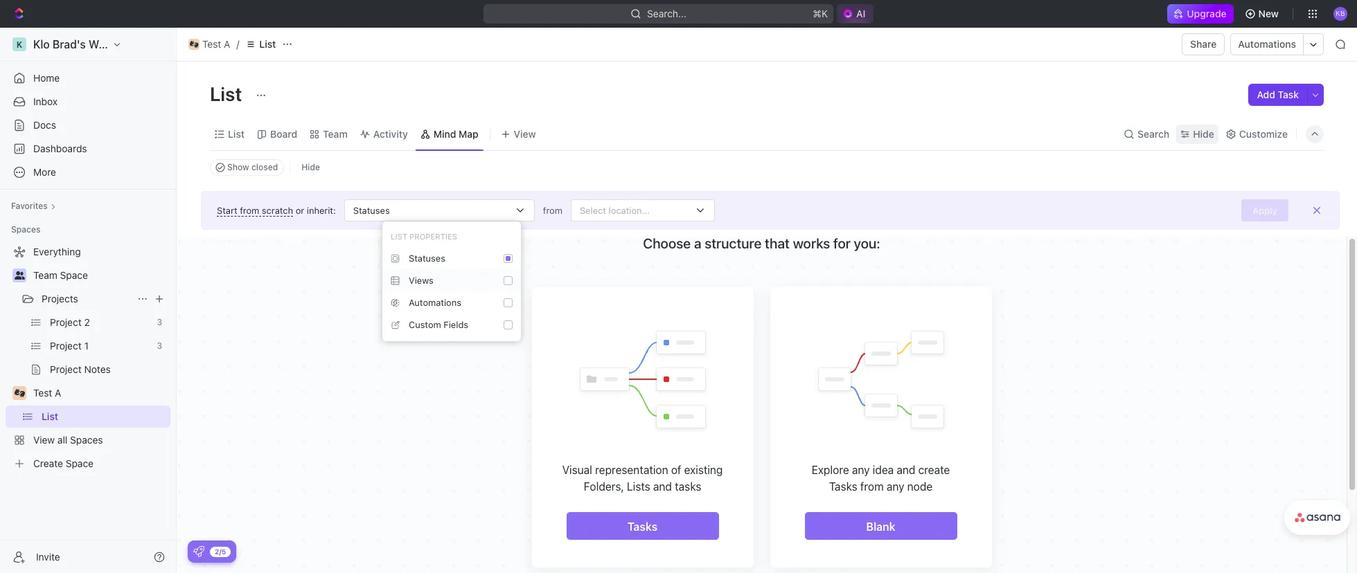 Task type: vqa. For each thing, say whether or not it's contained in the screenshot.
the Inbox
yes



Task type: locate. For each thing, give the bounding box(es) containing it.
⌘k
[[813, 8, 828, 19]]

list link right /
[[242, 36, 279, 53]]

hide up the inherit:
[[302, 162, 320, 173]]

1 horizontal spatial automations
[[1239, 38, 1297, 50]]

test a right hands asl interpreting icon
[[33, 387, 61, 399]]

board
[[270, 128, 297, 140]]

0 horizontal spatial tasks
[[628, 521, 658, 533]]

0 horizontal spatial test a
[[33, 387, 61, 399]]

1 vertical spatial list link
[[225, 124, 245, 144]]

from
[[240, 205, 259, 216], [861, 481, 884, 493]]

0 horizontal spatial hide
[[302, 162, 320, 173]]

tasks
[[829, 481, 858, 493], [628, 521, 658, 533]]

0 vertical spatial tasks
[[829, 481, 858, 493]]

activity
[[373, 128, 408, 140]]

team link
[[320, 124, 348, 144]]

1 horizontal spatial from
[[861, 481, 884, 493]]

team
[[323, 128, 348, 140], [33, 270, 57, 281]]

any left idea
[[852, 464, 870, 477]]

team right user group image
[[33, 270, 57, 281]]

2/5
[[215, 548, 226, 556]]

test a
[[202, 38, 230, 50], [33, 387, 61, 399]]

choose a structure that works for you:
[[643, 236, 881, 252]]

a
[[224, 38, 230, 50], [55, 387, 61, 399]]

team for team
[[323, 128, 348, 140]]

start from scratch or inherit:
[[217, 205, 336, 216]]

projects
[[42, 293, 78, 305]]

visual
[[562, 464, 593, 477]]

0 vertical spatial any
[[852, 464, 870, 477]]

a left /
[[224, 38, 230, 50]]

team up hide button
[[323, 128, 348, 140]]

0 horizontal spatial test a link
[[33, 383, 168, 405]]

custom fields
[[409, 319, 469, 330]]

1 vertical spatial and
[[653, 481, 672, 493]]

1 horizontal spatial test a link
[[185, 36, 234, 53]]

tree
[[6, 241, 170, 475]]

0 horizontal spatial from
[[240, 205, 259, 216]]

1 horizontal spatial and
[[897, 464, 916, 477]]

any
[[852, 464, 870, 477], [887, 481, 905, 493]]

test a link
[[185, 36, 234, 53], [33, 383, 168, 405]]

automations up custom fields
[[409, 297, 462, 308]]

list link
[[242, 36, 279, 53], [225, 124, 245, 144]]

0 vertical spatial a
[[224, 38, 230, 50]]

hide button
[[1177, 124, 1219, 144]]

tasks down lists
[[628, 521, 658, 533]]

0 horizontal spatial statuses
[[353, 205, 390, 216]]

1 vertical spatial hide
[[302, 162, 320, 173]]

scratch
[[262, 205, 293, 216]]

add
[[1257, 89, 1276, 100]]

tree containing team space
[[6, 241, 170, 475]]

custom
[[409, 319, 441, 330]]

0 horizontal spatial team
[[33, 270, 57, 281]]

share
[[1191, 38, 1217, 50]]

1 vertical spatial from
[[861, 481, 884, 493]]

hands asl interpreting image
[[14, 389, 25, 398]]

0 vertical spatial test a link
[[185, 36, 234, 53]]

1 horizontal spatial team
[[323, 128, 348, 140]]

list
[[259, 38, 276, 50], [210, 82, 246, 105], [228, 128, 245, 140], [391, 232, 407, 241]]

test
[[202, 38, 221, 50], [33, 387, 52, 399]]

hide
[[1193, 128, 1215, 140], [302, 162, 320, 173]]

a right hands asl interpreting icon
[[55, 387, 61, 399]]

0 horizontal spatial a
[[55, 387, 61, 399]]

0 vertical spatial team
[[323, 128, 348, 140]]

show
[[227, 162, 249, 173]]

1 horizontal spatial hide
[[1193, 128, 1215, 140]]

visual representation of existing folders, lists and tasks
[[562, 464, 723, 493]]

hide right search
[[1193, 128, 1215, 140]]

0 vertical spatial and
[[897, 464, 916, 477]]

structure
[[705, 236, 762, 252]]

0 vertical spatial test
[[202, 38, 221, 50]]

/
[[236, 38, 239, 50]]

hide inside dropdown button
[[1193, 128, 1215, 140]]

add task button
[[1249, 84, 1308, 106]]

and
[[897, 464, 916, 477], [653, 481, 672, 493]]

search
[[1138, 128, 1170, 140]]

0 horizontal spatial test
[[33, 387, 52, 399]]

0 vertical spatial automations
[[1239, 38, 1297, 50]]

1 vertical spatial automations
[[409, 297, 462, 308]]

0 vertical spatial statuses
[[353, 205, 390, 216]]

statuses right the inherit:
[[353, 205, 390, 216]]

upgrade
[[1187, 8, 1227, 19]]

from down idea
[[861, 481, 884, 493]]

1 vertical spatial test
[[33, 387, 52, 399]]

existing
[[684, 464, 723, 477]]

0 vertical spatial test a
[[202, 38, 230, 50]]

onboarding checklist button image
[[193, 547, 204, 558]]

node
[[908, 481, 933, 493]]

test a left /
[[202, 38, 230, 50]]

team inside team space link
[[33, 270, 57, 281]]

statuses down list properties
[[409, 253, 446, 264]]

list link up show
[[225, 124, 245, 144]]

tree inside sidebar navigation
[[6, 241, 170, 475]]

any down idea
[[887, 481, 905, 493]]

a
[[694, 236, 702, 252]]

mind map
[[434, 128, 479, 140]]

and up node
[[897, 464, 916, 477]]

add task
[[1257, 89, 1299, 100]]

automations
[[1239, 38, 1297, 50], [409, 297, 462, 308]]

test right hands asl interpreting image
[[202, 38, 221, 50]]

explore
[[812, 464, 849, 477]]

statuses
[[353, 205, 390, 216], [409, 253, 446, 264]]

1 horizontal spatial test
[[202, 38, 221, 50]]

automations down the new button
[[1239, 38, 1297, 50]]

0 horizontal spatial and
[[653, 481, 672, 493]]

search button
[[1120, 124, 1174, 144]]

board link
[[267, 124, 297, 144]]

statuses inside dropdown button
[[353, 205, 390, 216]]

mind
[[434, 128, 456, 140]]

statuses button
[[336, 200, 543, 222]]

and down of
[[653, 481, 672, 493]]

tasks down explore
[[829, 481, 858, 493]]

mind maps image
[[814, 328, 948, 435]]

dashboards link
[[6, 138, 170, 160]]

docs link
[[6, 114, 170, 137]]

tasks inside button
[[628, 521, 658, 533]]

blank
[[867, 521, 896, 533]]

1 vertical spatial test a
[[33, 387, 61, 399]]

start
[[217, 205, 237, 216]]

1 horizontal spatial statuses
[[409, 253, 446, 264]]

test right hands asl interpreting icon
[[33, 387, 52, 399]]

docs
[[33, 119, 56, 131]]

1 horizontal spatial tasks
[[829, 481, 858, 493]]

inbox link
[[6, 91, 170, 113]]

0 vertical spatial hide
[[1193, 128, 1215, 140]]

1 vertical spatial tasks
[[628, 521, 658, 533]]

1 vertical spatial team
[[33, 270, 57, 281]]

list left properties
[[391, 232, 407, 241]]

show closed button
[[210, 159, 284, 176]]

1 horizontal spatial any
[[887, 481, 905, 493]]

1 vertical spatial a
[[55, 387, 61, 399]]

favorites button
[[6, 198, 62, 215]]

show closed
[[227, 162, 278, 173]]

lists
[[627, 481, 651, 493]]

from inside explore any idea and create tasks from any node
[[861, 481, 884, 493]]

from right start
[[240, 205, 259, 216]]



Task type: describe. For each thing, give the bounding box(es) containing it.
spaces
[[11, 225, 40, 235]]

0 horizontal spatial any
[[852, 464, 870, 477]]

customize button
[[1222, 124, 1292, 144]]

blank button
[[805, 513, 957, 541]]

home link
[[6, 67, 170, 89]]

map
[[459, 128, 479, 140]]

team for team space
[[33, 270, 57, 281]]

new button
[[1239, 3, 1288, 25]]

list up show
[[228, 128, 245, 140]]

tasks
[[675, 481, 702, 493]]

hide inside button
[[302, 162, 320, 173]]

customize
[[1240, 128, 1288, 140]]

search...
[[647, 8, 687, 19]]

a inside tree
[[55, 387, 61, 399]]

invite
[[36, 551, 60, 563]]

list properties
[[391, 232, 457, 241]]

list right /
[[259, 38, 276, 50]]

upgrade link
[[1168, 4, 1234, 24]]

start from scratch link
[[217, 205, 293, 217]]

projects link
[[42, 288, 132, 310]]

idea
[[873, 464, 894, 477]]

choose
[[643, 236, 691, 252]]

or
[[296, 205, 304, 216]]

inherit:
[[307, 205, 336, 216]]

task
[[1278, 89, 1299, 100]]

0 horizontal spatial automations
[[409, 297, 462, 308]]

inbox
[[33, 96, 58, 107]]

fields
[[444, 319, 469, 330]]

test inside tree
[[33, 387, 52, 399]]

representation
[[595, 464, 668, 477]]

automations button
[[1232, 34, 1304, 55]]

space
[[60, 270, 88, 281]]

explore any idea and create tasks from any node
[[812, 464, 950, 493]]

closed
[[251, 162, 278, 173]]

of
[[671, 464, 681, 477]]

home
[[33, 72, 60, 84]]

new
[[1259, 8, 1279, 19]]

team space
[[33, 270, 88, 281]]

you:
[[854, 236, 881, 252]]

team space link
[[33, 265, 168, 287]]

favorites
[[11, 201, 48, 211]]

views
[[409, 275, 434, 286]]

onboarding checklist button element
[[193, 547, 204, 558]]

sidebar navigation
[[0, 28, 177, 574]]

and inside explore any idea and create tasks from any node
[[897, 464, 916, 477]]

and inside "visual representation of existing folders, lists and tasks"
[[653, 481, 672, 493]]

1 vertical spatial test a link
[[33, 383, 168, 405]]

tasks button
[[567, 513, 719, 541]]

1 horizontal spatial a
[[224, 38, 230, 50]]

0 vertical spatial list link
[[242, 36, 279, 53]]

dashboards
[[33, 143, 87, 155]]

works
[[793, 236, 830, 252]]

activity link
[[371, 124, 408, 144]]

mind map link
[[431, 124, 479, 144]]

tasks inside explore any idea and create tasks from any node
[[829, 481, 858, 493]]

for
[[834, 236, 851, 252]]

share button
[[1182, 33, 1225, 55]]

folders,
[[584, 481, 624, 493]]

hide button
[[296, 159, 326, 176]]

user group image
[[14, 272, 25, 280]]

mind maps tasks image
[[576, 328, 710, 435]]

1 vertical spatial any
[[887, 481, 905, 493]]

0 vertical spatial from
[[240, 205, 259, 216]]

properties
[[410, 232, 457, 241]]

1 horizontal spatial test a
[[202, 38, 230, 50]]

test a inside tree
[[33, 387, 61, 399]]

1 vertical spatial statuses
[[409, 253, 446, 264]]

list down /
[[210, 82, 246, 105]]

automations inside button
[[1239, 38, 1297, 50]]

that
[[765, 236, 790, 252]]

create
[[919, 464, 950, 477]]

hands asl interpreting image
[[190, 41, 198, 48]]



